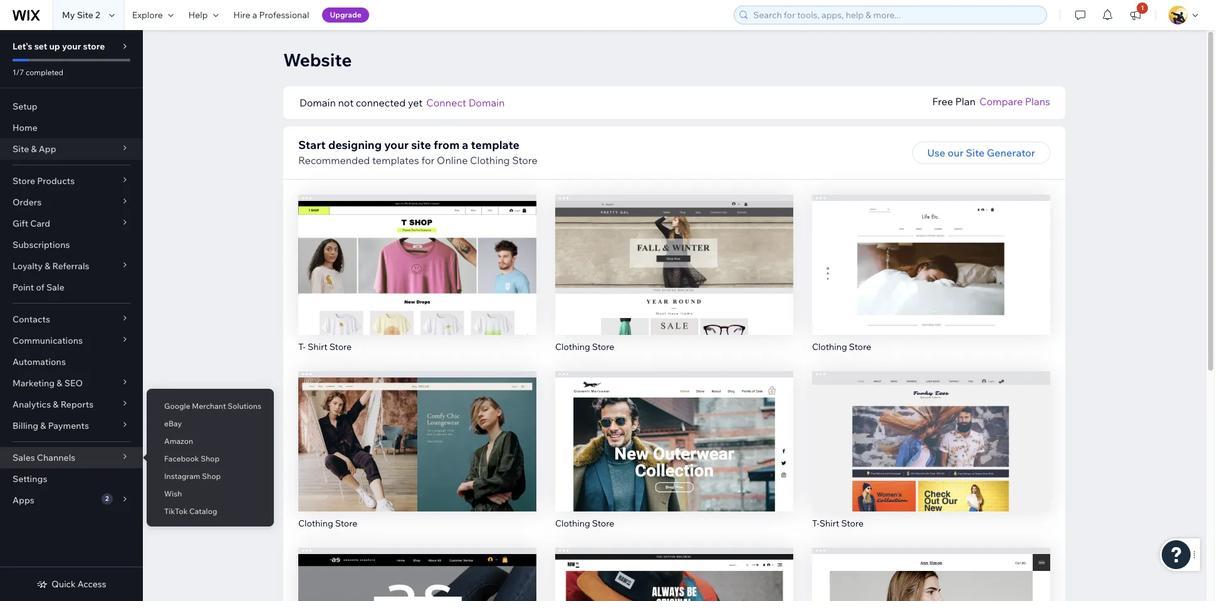 Task type: locate. For each thing, give the bounding box(es) containing it.
a right hire
[[252, 9, 257, 21]]

2 inside sidebar element
[[105, 495, 109, 503]]

my site 2
[[62, 9, 100, 21]]

your
[[62, 41, 81, 52], [384, 138, 409, 152]]

gift
[[13, 218, 28, 229]]

& left seo
[[57, 378, 62, 389]]

up
[[49, 41, 60, 52]]

billing & payments button
[[0, 416, 143, 437]]

0 horizontal spatial t-
[[298, 341, 306, 353]]

explore
[[132, 9, 163, 21]]

1 horizontal spatial 2
[[105, 495, 109, 503]]

merchant
[[192, 402, 226, 411]]

0 horizontal spatial shirt
[[308, 341, 327, 353]]

site right the my
[[77, 9, 93, 21]]

0 vertical spatial 2
[[95, 9, 100, 21]]

domain left the not
[[300, 97, 336, 109]]

& for marketing
[[57, 378, 62, 389]]

site
[[77, 9, 93, 21], [13, 144, 29, 155], [966, 147, 985, 159]]

marketing
[[13, 378, 55, 389]]

site right the our
[[966, 147, 985, 159]]

view
[[406, 275, 429, 288], [663, 275, 686, 288], [920, 275, 943, 288], [406, 452, 429, 464], [663, 452, 686, 464], [920, 452, 943, 464]]

shop inside instagram shop link
[[202, 472, 221, 481]]

orders button
[[0, 192, 143, 213]]

& inside popup button
[[57, 378, 62, 389]]

domain right connect
[[469, 97, 505, 109]]

edit button
[[391, 244, 444, 266], [648, 244, 701, 266], [905, 244, 958, 266], [391, 420, 444, 443], [648, 420, 701, 443], [905, 420, 958, 443]]

gift card button
[[0, 213, 143, 234]]

compare plans button
[[980, 94, 1050, 109]]

0 horizontal spatial your
[[62, 41, 81, 52]]

0 vertical spatial shop
[[201, 454, 220, 464]]

referrals
[[52, 261, 89, 272]]

shirt for t- shirt store
[[308, 341, 327, 353]]

subscriptions
[[13, 239, 70, 251]]

1 vertical spatial 2
[[105, 495, 109, 503]]

shirt
[[308, 341, 327, 353], [820, 518, 839, 529]]

1 horizontal spatial site
[[77, 9, 93, 21]]

a right from
[[462, 138, 468, 152]]

0 horizontal spatial domain
[[300, 97, 336, 109]]

google merchant solutions link
[[147, 396, 274, 417]]

connect
[[426, 97, 466, 109]]

1/7
[[13, 68, 24, 77]]

1 vertical spatial a
[[462, 138, 468, 152]]

shop down amazon link
[[201, 454, 220, 464]]

connected
[[356, 97, 406, 109]]

1 vertical spatial your
[[384, 138, 409, 152]]

& left reports
[[53, 399, 59, 411]]

&
[[31, 144, 37, 155], [45, 261, 50, 272], [57, 378, 62, 389], [53, 399, 59, 411], [40, 421, 46, 432]]

1 horizontal spatial your
[[384, 138, 409, 152]]

instagram
[[164, 472, 200, 481]]

amazon
[[164, 437, 193, 446]]

edit
[[408, 249, 427, 261], [665, 249, 684, 261], [922, 249, 941, 261], [408, 425, 427, 438], [665, 425, 684, 438], [922, 425, 941, 438]]

& for loyalty
[[45, 261, 50, 272]]

site
[[411, 138, 431, 152]]

connect domain button
[[426, 95, 505, 110]]

2 down settings link
[[105, 495, 109, 503]]

billing & payments
[[13, 421, 89, 432]]

analytics & reports button
[[0, 394, 143, 416]]

home
[[13, 122, 37, 133]]

quick access button
[[37, 579, 106, 590]]

let's set up your store
[[13, 41, 105, 52]]

our
[[948, 147, 964, 159]]

completed
[[26, 68, 63, 77]]

& left app
[[31, 144, 37, 155]]

store
[[512, 154, 538, 167], [13, 175, 35, 187], [329, 341, 352, 353], [592, 341, 614, 353], [849, 341, 871, 353], [335, 518, 357, 529], [592, 518, 614, 529], [841, 518, 864, 529]]

1 horizontal spatial domain
[[469, 97, 505, 109]]

templates
[[372, 154, 419, 167]]

a inside the start designing your site from a template recommended templates for online clothing store
[[462, 138, 468, 152]]

point of sale
[[13, 282, 64, 293]]

facebook shop
[[164, 454, 220, 464]]

site inside button
[[966, 147, 985, 159]]

communications button
[[0, 330, 143, 352]]

tiktok catalog
[[164, 507, 217, 516]]

1 horizontal spatial a
[[462, 138, 468, 152]]

google
[[164, 402, 190, 411]]

for
[[422, 154, 435, 167]]

0 vertical spatial a
[[252, 9, 257, 21]]

1 vertical spatial shirt
[[820, 518, 839, 529]]

t- for t- shirt store
[[298, 341, 306, 353]]

0 vertical spatial t-
[[298, 341, 306, 353]]

t-shirt store
[[812, 518, 864, 529]]

domain
[[300, 97, 336, 109], [469, 97, 505, 109]]

automations
[[13, 357, 66, 368]]

clothing store
[[555, 341, 614, 353], [812, 341, 871, 353], [298, 518, 357, 529], [555, 518, 614, 529]]

site down home
[[13, 144, 29, 155]]

plans
[[1025, 95, 1050, 108]]

site & app button
[[0, 139, 143, 160]]

shop down facebook shop link
[[202, 472, 221, 481]]

1 horizontal spatial t-
[[812, 518, 820, 529]]

contacts button
[[0, 309, 143, 330]]

t-
[[298, 341, 306, 353], [812, 518, 820, 529]]

1 button
[[1122, 0, 1149, 30]]

sidebar element
[[0, 30, 143, 602]]

& right the loyalty
[[45, 261, 50, 272]]

& for billing
[[40, 421, 46, 432]]

help
[[188, 9, 208, 21]]

0 vertical spatial your
[[62, 41, 81, 52]]

site & app
[[13, 144, 56, 155]]

your inside sidebar element
[[62, 41, 81, 52]]

2 right the my
[[95, 9, 100, 21]]

& right "billing"
[[40, 421, 46, 432]]

store inside the start designing your site from a template recommended templates for online clothing store
[[512, 154, 538, 167]]

1 horizontal spatial shirt
[[820, 518, 839, 529]]

0 vertical spatial shirt
[[308, 341, 327, 353]]

your right up
[[62, 41, 81, 52]]

clothing inside the start designing your site from a template recommended templates for online clothing store
[[470, 154, 510, 167]]

template
[[471, 138, 520, 152]]

shop for instagram shop
[[202, 472, 221, 481]]

facebook
[[164, 454, 199, 464]]

0 horizontal spatial site
[[13, 144, 29, 155]]

amazon link
[[147, 431, 274, 453]]

shop inside facebook shop link
[[201, 454, 220, 464]]

your up templates
[[384, 138, 409, 152]]

setup
[[13, 101, 37, 112]]

store products button
[[0, 170, 143, 192]]

1 vertical spatial shop
[[202, 472, 221, 481]]

hire
[[234, 9, 250, 21]]

1 vertical spatial t-
[[812, 518, 820, 529]]

your inside the start designing your site from a template recommended templates for online clothing store
[[384, 138, 409, 152]]

2 horizontal spatial site
[[966, 147, 985, 159]]

setup link
[[0, 96, 143, 117]]



Task type: vqa. For each thing, say whether or not it's contained in the screenshot.
Only.
no



Task type: describe. For each thing, give the bounding box(es) containing it.
& for analytics
[[53, 399, 59, 411]]

of
[[36, 282, 44, 293]]

instagram shop link
[[147, 466, 274, 488]]

sales channels button
[[0, 448, 143, 469]]

point of sale link
[[0, 277, 143, 298]]

tiktok
[[164, 507, 188, 516]]

quick
[[52, 579, 76, 590]]

gift card
[[13, 218, 50, 229]]

sale
[[46, 282, 64, 293]]

settings
[[13, 474, 47, 485]]

site inside dropdown button
[[13, 144, 29, 155]]

generator
[[987, 147, 1035, 159]]

free
[[932, 95, 953, 108]]

apps
[[13, 495, 34, 506]]

access
[[78, 579, 106, 590]]

automations link
[[0, 352, 143, 373]]

not
[[338, 97, 354, 109]]

upgrade button
[[322, 8, 369, 23]]

my
[[62, 9, 75, 21]]

set
[[34, 41, 47, 52]]

hire a professional link
[[226, 0, 317, 30]]

Search for tools, apps, help & more... field
[[750, 6, 1043, 24]]

professional
[[259, 9, 309, 21]]

compare
[[980, 95, 1023, 108]]

reports
[[61, 399, 94, 411]]

store
[[83, 41, 105, 52]]

let's
[[13, 41, 32, 52]]

wish
[[164, 489, 182, 499]]

facebook shop link
[[147, 449, 274, 470]]

card
[[30, 218, 50, 229]]

start designing your site from a template recommended templates for online clothing store
[[298, 138, 538, 167]]

loyalty & referrals button
[[0, 256, 143, 277]]

seo
[[64, 378, 83, 389]]

upgrade
[[330, 10, 361, 19]]

yet
[[408, 97, 423, 109]]

payments
[[48, 421, 89, 432]]

free plan compare plans
[[932, 95, 1050, 108]]

start
[[298, 138, 326, 152]]

1
[[1141, 4, 1144, 12]]

analytics
[[13, 399, 51, 411]]

from
[[434, 138, 460, 152]]

& for site
[[31, 144, 37, 155]]

0 horizontal spatial 2
[[95, 9, 100, 21]]

1 domain from the left
[[300, 97, 336, 109]]

t- shirt store
[[298, 341, 352, 353]]

solutions
[[228, 402, 261, 411]]

wish link
[[147, 484, 274, 505]]

loyalty & referrals
[[13, 261, 89, 272]]

home link
[[0, 117, 143, 139]]

shirt for t-shirt store
[[820, 518, 839, 529]]

sales channels
[[13, 453, 75, 464]]

communications
[[13, 335, 83, 347]]

t- for t-shirt store
[[812, 518, 820, 529]]

orders
[[13, 197, 41, 208]]

marketing & seo
[[13, 378, 83, 389]]

store inside store products popup button
[[13, 175, 35, 187]]

catalog
[[189, 507, 217, 516]]

loyalty
[[13, 261, 43, 272]]

contacts
[[13, 314, 50, 325]]

subscriptions link
[[0, 234, 143, 256]]

channels
[[37, 453, 75, 464]]

online
[[437, 154, 468, 167]]

domain not connected yet connect domain
[[300, 97, 505, 109]]

shop for facebook shop
[[201, 454, 220, 464]]

help button
[[181, 0, 226, 30]]

use our site generator
[[927, 147, 1035, 159]]

marketing & seo button
[[0, 373, 143, 394]]

ebay
[[164, 419, 182, 429]]

recommended
[[298, 154, 370, 167]]

google merchant solutions
[[164, 402, 261, 411]]

website
[[283, 49, 352, 71]]

app
[[39, 144, 56, 155]]

designing
[[328, 138, 382, 152]]

2 domain from the left
[[469, 97, 505, 109]]

store products
[[13, 175, 75, 187]]

0 horizontal spatial a
[[252, 9, 257, 21]]

use our site generator button
[[912, 142, 1050, 164]]

use
[[927, 147, 946, 159]]

plan
[[956, 95, 976, 108]]



